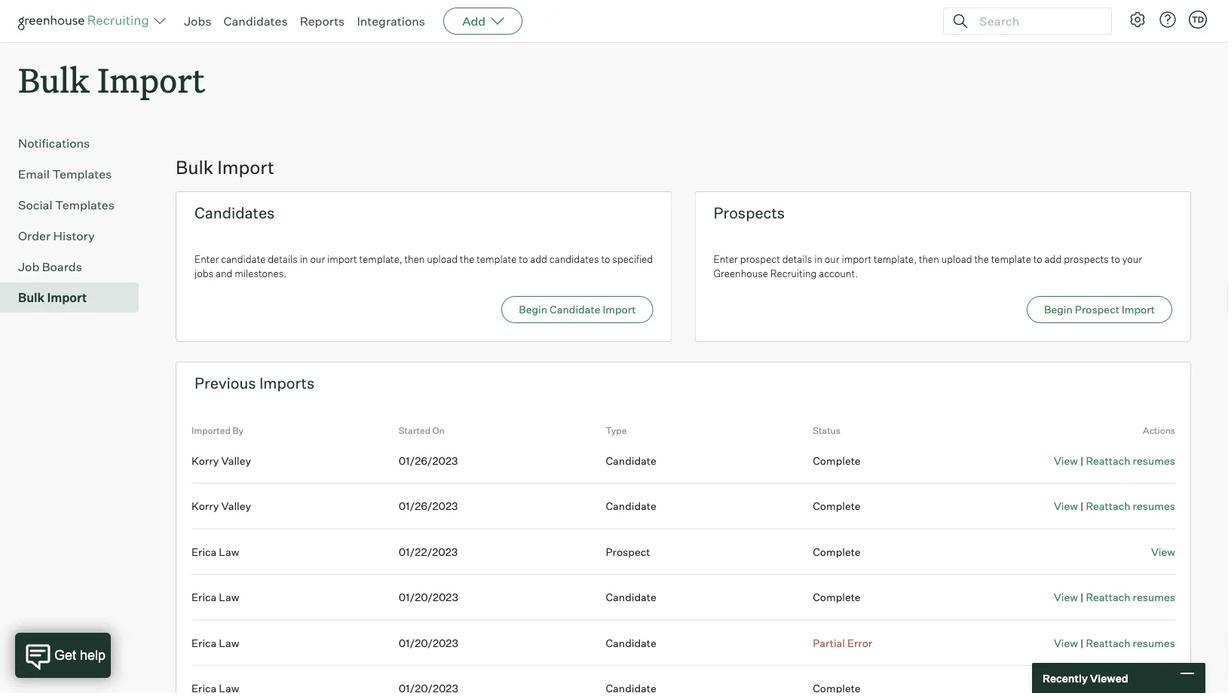Task type: describe. For each thing, give the bounding box(es) containing it.
view | reattach resumes for 1st reattach resumes link from the bottom
[[1054, 637, 1175, 650]]

4 to from the left
[[1111, 253, 1120, 265]]

jobs link
[[184, 14, 211, 29]]

1 vertical spatial bulk
[[176, 156, 213, 179]]

law for 1st reattach resumes link from the bottom
[[219, 637, 239, 650]]

0 vertical spatial bulk
[[18, 57, 90, 102]]

enter candidate details in our import template, then upload the template to add candidates to specified jobs and milestones.
[[194, 253, 653, 280]]

2 reattach resumes link from the top
[[1086, 500, 1175, 513]]

social templates
[[18, 198, 115, 213]]

1 01/26/2023 from the top
[[399, 454, 458, 468]]

milestones.
[[235, 268, 287, 280]]

on
[[432, 425, 445, 437]]

email templates
[[18, 167, 112, 182]]

korry valley for 3rd reattach resumes link from the bottom of the page
[[191, 500, 251, 513]]

previous imports
[[194, 374, 315, 393]]

0 vertical spatial candidates
[[224, 14, 288, 29]]

view for 1st reattach resumes link
[[1054, 454, 1078, 468]]

candidates link
[[224, 14, 288, 29]]

order history
[[18, 229, 95, 244]]

your
[[1122, 253, 1142, 265]]

jobs
[[194, 268, 213, 280]]

reports link
[[300, 14, 345, 29]]

complete for 3rd reattach resumes link from the bottom of the page
[[813, 500, 861, 513]]

01/20/2023 for partial error
[[399, 637, 458, 650]]

candidate for 1st reattach resumes link from the bottom
[[606, 637, 656, 650]]

view | reattach resumes for second reattach resumes link from the bottom
[[1054, 591, 1175, 604]]

view for 3rd reattach resumes link from the bottom of the page
[[1054, 500, 1078, 513]]

job boards
[[18, 259, 82, 275]]

3 reattach resumes link from the top
[[1086, 591, 1175, 604]]

resumes for 1st reattach resumes link
[[1133, 454, 1175, 468]]

complete for 1st reattach resumes link
[[813, 454, 861, 468]]

candidates
[[549, 253, 599, 265]]

Search text field
[[975, 10, 1098, 32]]

td button
[[1186, 8, 1210, 32]]

order history link
[[18, 227, 133, 245]]

notifications link
[[18, 134, 133, 152]]

begin prospect import button
[[1027, 296, 1172, 324]]

1 vertical spatial prospect
[[606, 546, 650, 559]]

erica for 1st reattach resumes link from the bottom
[[191, 637, 217, 650]]

1 erica from the top
[[191, 546, 217, 559]]

td
[[1192, 14, 1204, 25]]

prospects
[[1064, 253, 1109, 265]]

1 reattach from the top
[[1086, 454, 1130, 468]]

import inside button
[[603, 303, 636, 316]]

boards
[[42, 259, 82, 275]]

imported by
[[191, 425, 244, 437]]

in for prospects
[[814, 253, 822, 265]]

bulk import link
[[18, 289, 133, 307]]

enter for candidates
[[194, 253, 219, 265]]

status
[[813, 425, 840, 437]]

enter prospect details in our import template, then upload the template to add prospects to your greenhouse recruiting account.
[[714, 253, 1142, 280]]

integrations
[[357, 14, 425, 29]]

korry valley for 1st reattach resumes link
[[191, 454, 251, 468]]

integrations link
[[357, 14, 425, 29]]

details for prospects
[[782, 253, 812, 265]]

email
[[18, 167, 50, 182]]

imports
[[259, 374, 315, 393]]

history
[[53, 229, 95, 244]]

4 reattach resumes link from the top
[[1086, 637, 1175, 650]]

greenhouse
[[714, 268, 768, 280]]

recently
[[1043, 672, 1088, 685]]

specified
[[612, 253, 653, 265]]

add button
[[443, 8, 523, 35]]

1 reattach resumes link from the top
[[1086, 454, 1175, 468]]

view | reattach resumes for 1st reattach resumes link
[[1054, 454, 1175, 468]]

4 reattach from the top
[[1086, 637, 1130, 650]]

then for prospects
[[919, 253, 939, 265]]

complete for second reattach resumes link from the bottom
[[813, 591, 861, 604]]

01/22/2023
[[399, 546, 458, 559]]

and
[[216, 268, 233, 280]]

notifications
[[18, 136, 90, 151]]

templates for social templates
[[55, 198, 115, 213]]

1 | from the top
[[1080, 454, 1084, 468]]

begin prospect import
[[1044, 303, 1155, 316]]

template, for candidates
[[359, 253, 402, 265]]

prospects
[[714, 204, 785, 223]]

then for candidates
[[404, 253, 425, 265]]

actions
[[1143, 425, 1175, 437]]

the for candidates
[[460, 253, 474, 265]]

enter for prospects
[[714, 253, 738, 265]]

email templates link
[[18, 165, 133, 183]]

job
[[18, 259, 39, 275]]



Task type: vqa. For each thing, say whether or not it's contained in the screenshot.


Task type: locate. For each thing, give the bounding box(es) containing it.
templates for email templates
[[52, 167, 112, 182]]

1 the from the left
[[460, 253, 474, 265]]

add
[[530, 253, 547, 265], [1045, 253, 1062, 265]]

2 then from the left
[[919, 253, 939, 265]]

to left your
[[1111, 253, 1120, 265]]

1 horizontal spatial begin
[[1044, 303, 1073, 316]]

begin inside button
[[1044, 303, 1073, 316]]

details
[[268, 253, 298, 265], [782, 253, 812, 265]]

3 law from the top
[[219, 637, 239, 650]]

complete
[[813, 454, 861, 468], [813, 500, 861, 513], [813, 546, 861, 559], [813, 591, 861, 604]]

01/20/2023
[[399, 591, 458, 604], [399, 637, 458, 650]]

add inside 'enter prospect details in our import template, then upload the template to add prospects to your greenhouse recruiting account.'
[[1045, 253, 1062, 265]]

candidate
[[221, 253, 266, 265]]

then inside enter candidate details in our import template, then upload the template to add candidates to specified jobs and milestones.
[[404, 253, 425, 265]]

1 upload from the left
[[427, 253, 458, 265]]

1 our from the left
[[310, 253, 325, 265]]

resumes for 3rd reattach resumes link from the bottom of the page
[[1133, 500, 1175, 513]]

01/26/2023 up 01/22/2023
[[399, 500, 458, 513]]

erica
[[191, 546, 217, 559], [191, 591, 217, 604], [191, 637, 217, 650]]

import for candidates
[[327, 253, 357, 265]]

1 vertical spatial erica
[[191, 591, 217, 604]]

our
[[310, 253, 325, 265], [825, 253, 839, 265]]

in for candidates
[[300, 253, 308, 265]]

then inside 'enter prospect details in our import template, then upload the template to add prospects to your greenhouse recruiting account.'
[[919, 253, 939, 265]]

erica for second reattach resumes link from the bottom
[[191, 591, 217, 604]]

1 to from the left
[[519, 253, 528, 265]]

2 vertical spatial erica law
[[191, 637, 239, 650]]

3 to from the left
[[1033, 253, 1042, 265]]

1 korry valley from the top
[[191, 454, 251, 468]]

our right candidate
[[310, 253, 325, 265]]

3 erica law from the top
[[191, 637, 239, 650]]

template for prospects
[[991, 253, 1031, 265]]

details inside 'enter prospect details in our import template, then upload the template to add prospects to your greenhouse recruiting account.'
[[782, 253, 812, 265]]

the inside 'enter prospect details in our import template, then upload the template to add prospects to your greenhouse recruiting account.'
[[974, 253, 989, 265]]

1 horizontal spatial template
[[991, 253, 1031, 265]]

1 horizontal spatial template,
[[874, 253, 917, 265]]

view link
[[1054, 454, 1078, 468], [1054, 500, 1078, 513], [1151, 546, 1175, 559], [1054, 591, 1078, 604], [1054, 637, 1078, 650]]

1 vertical spatial law
[[219, 591, 239, 604]]

view
[[1054, 454, 1078, 468], [1054, 500, 1078, 513], [1151, 546, 1175, 559], [1054, 591, 1078, 604], [1054, 637, 1078, 650]]

0 horizontal spatial in
[[300, 253, 308, 265]]

01/26/2023 down started on
[[399, 454, 458, 468]]

1 then from the left
[[404, 253, 425, 265]]

configure image
[[1129, 11, 1147, 29]]

import inside 'enter prospect details in our import template, then upload the template to add prospects to your greenhouse recruiting account.'
[[842, 253, 872, 265]]

1 details from the left
[[268, 253, 298, 265]]

our for candidates
[[310, 253, 325, 265]]

2 vertical spatial erica
[[191, 637, 217, 650]]

reattach resumes link
[[1086, 454, 1175, 468], [1086, 500, 1175, 513], [1086, 591, 1175, 604], [1086, 637, 1175, 650]]

3 | from the top
[[1080, 591, 1084, 604]]

0 horizontal spatial begin
[[519, 303, 547, 316]]

1 horizontal spatial in
[[814, 253, 822, 265]]

prospect inside button
[[1075, 303, 1119, 316]]

3 view | reattach resumes from the top
[[1054, 591, 1175, 604]]

to
[[519, 253, 528, 265], [601, 253, 610, 265], [1033, 253, 1042, 265], [1111, 253, 1120, 265]]

0 horizontal spatial template,
[[359, 253, 402, 265]]

3 reattach from the top
[[1086, 591, 1130, 604]]

0 horizontal spatial add
[[530, 253, 547, 265]]

2 import from the left
[[842, 253, 872, 265]]

0 vertical spatial 01/26/2023
[[399, 454, 458, 468]]

resumes
[[1133, 454, 1175, 468], [1133, 500, 1175, 513], [1133, 591, 1175, 604], [1133, 637, 1175, 650]]

1 korry from the top
[[191, 454, 219, 468]]

add left prospects
[[1045, 253, 1062, 265]]

add
[[462, 14, 486, 29]]

2 vertical spatial law
[[219, 637, 239, 650]]

begin candidate import
[[519, 303, 636, 316]]

the
[[460, 253, 474, 265], [974, 253, 989, 265]]

resumes for second reattach resumes link from the bottom
[[1133, 591, 1175, 604]]

social
[[18, 198, 52, 213]]

details up recruiting
[[782, 253, 812, 265]]

templates down notifications link
[[52, 167, 112, 182]]

2 01/20/2023 from the top
[[399, 637, 458, 650]]

view for 1st reattach resumes link from the bottom
[[1054, 637, 1078, 650]]

2 law from the top
[[219, 591, 239, 604]]

0 horizontal spatial our
[[310, 253, 325, 265]]

import inside enter candidate details in our import template, then upload the template to add candidates to specified jobs and milestones.
[[327, 253, 357, 265]]

enter
[[194, 253, 219, 265], [714, 253, 738, 265]]

2 01/26/2023 from the top
[[399, 500, 458, 513]]

2 view | reattach resumes from the top
[[1054, 500, 1175, 513]]

resumes for 1st reattach resumes link from the bottom
[[1133, 637, 1175, 650]]

1 horizontal spatial add
[[1045, 253, 1062, 265]]

recently viewed
[[1043, 672, 1128, 685]]

add for candidates
[[530, 253, 547, 265]]

korry valley
[[191, 454, 251, 468], [191, 500, 251, 513]]

candidates
[[224, 14, 288, 29], [194, 204, 275, 223]]

to left candidates
[[519, 253, 528, 265]]

0 vertical spatial valley
[[221, 454, 251, 468]]

enter inside enter candidate details in our import template, then upload the template to add candidates to specified jobs and milestones.
[[194, 253, 219, 265]]

3 complete from the top
[[813, 546, 861, 559]]

4 | from the top
[[1080, 637, 1084, 650]]

candidate inside button
[[550, 303, 600, 316]]

korry for 1st reattach resumes link
[[191, 454, 219, 468]]

template,
[[359, 253, 402, 265], [874, 253, 917, 265]]

0 horizontal spatial then
[[404, 253, 425, 265]]

type
[[606, 425, 627, 437]]

1 view | reattach resumes from the top
[[1054, 454, 1175, 468]]

0 vertical spatial korry
[[191, 454, 219, 468]]

begin inside button
[[519, 303, 547, 316]]

upload inside 'enter prospect details in our import template, then upload the template to add prospects to your greenhouse recruiting account.'
[[941, 253, 972, 265]]

upload inside enter candidate details in our import template, then upload the template to add candidates to specified jobs and milestones.
[[427, 253, 458, 265]]

to left specified
[[601, 253, 610, 265]]

template inside 'enter prospect details in our import template, then upload the template to add prospects to your greenhouse recruiting account.'
[[991, 253, 1031, 265]]

greenhouse recruiting image
[[18, 12, 154, 30]]

|
[[1080, 454, 1084, 468], [1080, 500, 1084, 513], [1080, 591, 1084, 604], [1080, 637, 1084, 650]]

2 | from the top
[[1080, 500, 1084, 513]]

view | reattach resumes
[[1054, 454, 1175, 468], [1054, 500, 1175, 513], [1054, 591, 1175, 604], [1054, 637, 1175, 650]]

details up the milestones.
[[268, 253, 298, 265]]

to left prospects
[[1033, 253, 1042, 265]]

2 details from the left
[[782, 253, 812, 265]]

2 vertical spatial bulk
[[18, 290, 45, 305]]

korry
[[191, 454, 219, 468], [191, 500, 219, 513]]

partial error
[[813, 637, 872, 650]]

by
[[233, 425, 244, 437]]

1 horizontal spatial enter
[[714, 253, 738, 265]]

the inside enter candidate details in our import template, then upload the template to add candidates to specified jobs and milestones.
[[460, 253, 474, 265]]

template, for prospects
[[874, 253, 917, 265]]

reattach
[[1086, 454, 1130, 468], [1086, 500, 1130, 513], [1086, 591, 1130, 604], [1086, 637, 1130, 650]]

4 complete from the top
[[813, 591, 861, 604]]

template inside enter candidate details in our import template, then upload the template to add candidates to specified jobs and milestones.
[[477, 253, 517, 265]]

erica law
[[191, 546, 239, 559], [191, 591, 239, 604], [191, 637, 239, 650]]

jobs
[[184, 14, 211, 29]]

2 korry from the top
[[191, 500, 219, 513]]

in inside enter candidate details in our import template, then upload the template to add candidates to specified jobs and milestones.
[[300, 253, 308, 265]]

01/26/2023
[[399, 454, 458, 468], [399, 500, 458, 513]]

2 reattach from the top
[[1086, 500, 1130, 513]]

1 horizontal spatial then
[[919, 253, 939, 265]]

recruiting
[[770, 268, 817, 280]]

0 horizontal spatial template
[[477, 253, 517, 265]]

view for second reattach resumes link from the bottom
[[1054, 591, 1078, 604]]

0 horizontal spatial upload
[[427, 253, 458, 265]]

1 in from the left
[[300, 253, 308, 265]]

law
[[219, 546, 239, 559], [219, 591, 239, 604], [219, 637, 239, 650]]

view | reattach resumes for 3rd reattach resumes link from the bottom of the page
[[1054, 500, 1175, 513]]

in right candidate
[[300, 253, 308, 265]]

our up account.
[[825, 253, 839, 265]]

template, inside 'enter prospect details in our import template, then upload the template to add prospects to your greenhouse recruiting account.'
[[874, 253, 917, 265]]

1 erica law from the top
[[191, 546, 239, 559]]

01/20/2023 for complete
[[399, 591, 458, 604]]

import inside button
[[1122, 303, 1155, 316]]

korry for 3rd reattach resumes link from the bottom of the page
[[191, 500, 219, 513]]

template, inside enter candidate details in our import template, then upload the template to add candidates to specified jobs and milestones.
[[359, 253, 402, 265]]

candidate for 1st reattach resumes link
[[606, 454, 656, 468]]

1 vertical spatial bulk import
[[176, 156, 274, 179]]

1 horizontal spatial import
[[842, 253, 872, 265]]

add inside enter candidate details in our import template, then upload the template to add candidates to specified jobs and milestones.
[[530, 253, 547, 265]]

in up account.
[[814, 253, 822, 265]]

0 horizontal spatial import
[[327, 253, 357, 265]]

3 resumes from the top
[[1133, 591, 1175, 604]]

1 template from the left
[[477, 253, 517, 265]]

1 enter from the left
[[194, 253, 219, 265]]

1 begin from the left
[[519, 303, 547, 316]]

1 01/20/2023 from the top
[[399, 591, 458, 604]]

erica law for second reattach resumes link from the bottom
[[191, 591, 239, 604]]

enter inside 'enter prospect details in our import template, then upload the template to add prospects to your greenhouse recruiting account.'
[[714, 253, 738, 265]]

1 vertical spatial 01/26/2023
[[399, 500, 458, 513]]

begin for candidates
[[519, 303, 547, 316]]

2 erica from the top
[[191, 591, 217, 604]]

error
[[847, 637, 872, 650]]

2 add from the left
[[1045, 253, 1062, 265]]

add left candidates
[[530, 253, 547, 265]]

1 horizontal spatial prospect
[[1075, 303, 1119, 316]]

erica law for 1st reattach resumes link from the bottom
[[191, 637, 239, 650]]

2 begin from the left
[[1044, 303, 1073, 316]]

1 add from the left
[[530, 253, 547, 265]]

2 korry valley from the top
[[191, 500, 251, 513]]

2 template from the left
[[991, 253, 1031, 265]]

0 vertical spatial bulk import
[[18, 57, 205, 102]]

enter up greenhouse
[[714, 253, 738, 265]]

candidates up candidate
[[194, 204, 275, 223]]

details for candidates
[[268, 253, 298, 265]]

0 horizontal spatial the
[[460, 253, 474, 265]]

started on
[[399, 425, 445, 437]]

0 vertical spatial 01/20/2023
[[399, 591, 458, 604]]

import
[[97, 57, 205, 102], [217, 156, 274, 179], [47, 290, 87, 305], [603, 303, 636, 316], [1122, 303, 1155, 316]]

order
[[18, 229, 51, 244]]

the for prospects
[[974, 253, 989, 265]]

2 complete from the top
[[813, 500, 861, 513]]

4 resumes from the top
[[1133, 637, 1175, 650]]

our for prospects
[[825, 253, 839, 265]]

2 our from the left
[[825, 253, 839, 265]]

1 template, from the left
[[359, 253, 402, 265]]

2 template, from the left
[[874, 253, 917, 265]]

details inside enter candidate details in our import template, then upload the template to add candidates to specified jobs and milestones.
[[268, 253, 298, 265]]

0 vertical spatial law
[[219, 546, 239, 559]]

viewed
[[1090, 672, 1128, 685]]

2 valley from the top
[[221, 500, 251, 513]]

2 in from the left
[[814, 253, 822, 265]]

prospect
[[740, 253, 780, 265]]

1 import from the left
[[327, 253, 357, 265]]

reports
[[300, 14, 345, 29]]

begin for prospects
[[1044, 303, 1073, 316]]

2 erica law from the top
[[191, 591, 239, 604]]

bulk
[[18, 57, 90, 102], [176, 156, 213, 179], [18, 290, 45, 305]]

social templates link
[[18, 196, 133, 214]]

in inside 'enter prospect details in our import template, then upload the template to add prospects to your greenhouse recruiting account.'
[[814, 253, 822, 265]]

our inside 'enter prospect details in our import template, then upload the template to add prospects to your greenhouse recruiting account.'
[[825, 253, 839, 265]]

previous
[[194, 374, 256, 393]]

1 law from the top
[[219, 546, 239, 559]]

1 vertical spatial candidates
[[194, 204, 275, 223]]

begin candidate import button
[[501, 296, 653, 324]]

1 vertical spatial valley
[[221, 500, 251, 513]]

0 vertical spatial erica
[[191, 546, 217, 559]]

1 vertical spatial korry valley
[[191, 500, 251, 513]]

0 horizontal spatial prospect
[[606, 546, 650, 559]]

0 horizontal spatial enter
[[194, 253, 219, 265]]

upload
[[427, 253, 458, 265], [941, 253, 972, 265]]

1 resumes from the top
[[1133, 454, 1175, 468]]

1 horizontal spatial our
[[825, 253, 839, 265]]

1 vertical spatial erica law
[[191, 591, 239, 604]]

import
[[327, 253, 357, 265], [842, 253, 872, 265]]

valley for 3rd reattach resumes link from the bottom of the page
[[221, 500, 251, 513]]

1 valley from the top
[[221, 454, 251, 468]]

prospect
[[1075, 303, 1119, 316], [606, 546, 650, 559]]

candidate
[[550, 303, 600, 316], [606, 454, 656, 468], [606, 500, 656, 513], [606, 591, 656, 604], [606, 637, 656, 650]]

3 erica from the top
[[191, 637, 217, 650]]

templates up order history link at the left top of the page
[[55, 198, 115, 213]]

begin
[[519, 303, 547, 316], [1044, 303, 1073, 316]]

2 the from the left
[[974, 253, 989, 265]]

td button
[[1189, 11, 1207, 29]]

2 upload from the left
[[941, 253, 972, 265]]

partial
[[813, 637, 845, 650]]

2 enter from the left
[[714, 253, 738, 265]]

0 horizontal spatial details
[[268, 253, 298, 265]]

0 vertical spatial korry valley
[[191, 454, 251, 468]]

started
[[399, 425, 430, 437]]

upload for candidates
[[427, 253, 458, 265]]

law for second reattach resumes link from the bottom
[[219, 591, 239, 604]]

templates
[[52, 167, 112, 182], [55, 198, 115, 213]]

0 vertical spatial templates
[[52, 167, 112, 182]]

0 vertical spatial erica law
[[191, 546, 239, 559]]

1 vertical spatial templates
[[55, 198, 115, 213]]

2 resumes from the top
[[1133, 500, 1175, 513]]

1 complete from the top
[[813, 454, 861, 468]]

our inside enter candidate details in our import template, then upload the template to add candidates to specified jobs and milestones.
[[310, 253, 325, 265]]

1 horizontal spatial upload
[[941, 253, 972, 265]]

imported
[[191, 425, 231, 437]]

enter up jobs at the left top
[[194, 253, 219, 265]]

candidates right jobs
[[224, 14, 288, 29]]

upload for prospects
[[941, 253, 972, 265]]

1 horizontal spatial details
[[782, 253, 812, 265]]

2 vertical spatial bulk import
[[18, 290, 87, 305]]

add for prospects
[[1045, 253, 1062, 265]]

candidate for second reattach resumes link from the bottom
[[606, 591, 656, 604]]

1 vertical spatial korry
[[191, 500, 219, 513]]

1 horizontal spatial the
[[974, 253, 989, 265]]

4 view | reattach resumes from the top
[[1054, 637, 1175, 650]]

template
[[477, 253, 517, 265], [991, 253, 1031, 265]]

account.
[[819, 268, 858, 280]]

template for candidates
[[477, 253, 517, 265]]

1 vertical spatial 01/20/2023
[[399, 637, 458, 650]]

2 to from the left
[[601, 253, 610, 265]]

import for prospects
[[842, 253, 872, 265]]

candidate for 3rd reattach resumes link from the bottom of the page
[[606, 500, 656, 513]]

valley
[[221, 454, 251, 468], [221, 500, 251, 513]]

bulk import
[[18, 57, 205, 102], [176, 156, 274, 179], [18, 290, 87, 305]]

0 vertical spatial prospect
[[1075, 303, 1119, 316]]

valley for 1st reattach resumes link
[[221, 454, 251, 468]]

job boards link
[[18, 258, 133, 276]]



